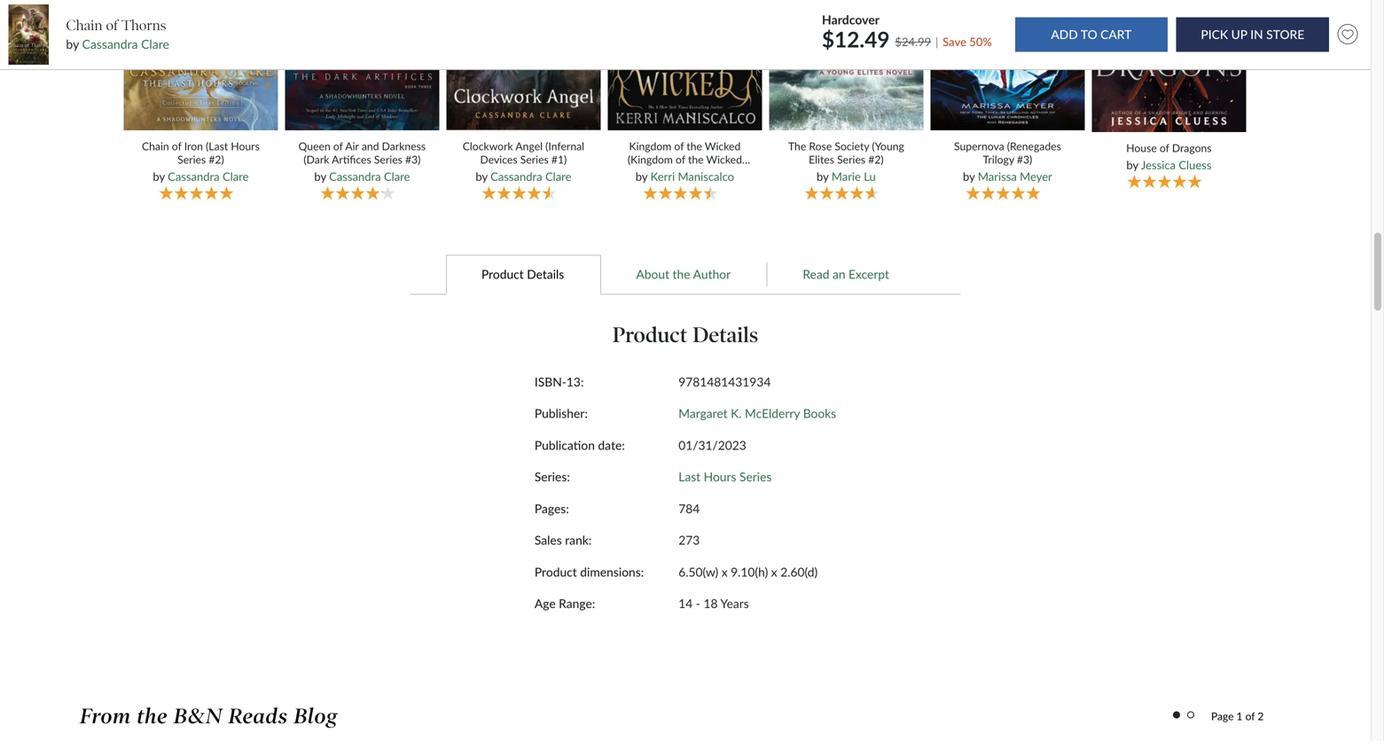 Task type: describe. For each thing, give the bounding box(es) containing it.
hardcover
[[822, 12, 880, 27]]

the rose society (young elites series #2) by marie lu
[[789, 140, 905, 184]]

details inside tab panel
[[693, 322, 759, 348]]

air
[[345, 140, 359, 153]]

of up by kerri maniscalco
[[676, 153, 686, 166]]

read an excerpt
[[803, 267, 890, 282]]

2 x from the left
[[772, 565, 778, 580]]

6.50(w) x 9.10(h) x 2.60(d)
[[679, 565, 818, 580]]

product dimensions:
[[535, 565, 644, 580]]

18
[[704, 597, 718, 611]]

by inside kingdom of the wicked (kingdom of the wicked series #1) element
[[636, 169, 648, 184]]

house of dragons link
[[1104, 142, 1235, 155]]

house of dragons element
[[1090, 0, 1254, 202]]

cassandra clare link for artifices
[[329, 169, 410, 184]]

1 x from the left
[[722, 565, 728, 580]]

marie lu link
[[832, 169, 876, 184]]

queen of air and darkness (dark artifices series #3) link
[[297, 140, 428, 167]]

kingdom of the wicked (kingdom of the wicked series #1) element
[[605, 0, 769, 203]]

series:
[[535, 470, 570, 484]]

darkness
[[382, 140, 426, 153]]

(kingdom
[[628, 153, 673, 166]]

cluess
[[1179, 158, 1212, 172]]

marissa
[[978, 169, 1017, 184]]

-
[[696, 597, 701, 611]]

of for iron
[[172, 140, 182, 153]]

14
[[679, 597, 693, 611]]

(dark
[[304, 153, 330, 166]]

by inside clockwork angel (infernal devices series #1) by cassandra clare
[[476, 169, 488, 184]]

cassandra clare link for #2)
[[168, 169, 249, 184]]

by inside the rose society (young elites series #2) by marie lu
[[817, 169, 829, 184]]

sales
[[535, 533, 562, 548]]

9781481431934
[[679, 375, 771, 389]]

of for dragons
[[1160, 142, 1170, 154]]

kerri maniscalco link
[[651, 169, 735, 184]]

product details inside tab panel
[[613, 322, 759, 348]]

maniscalco
[[678, 169, 735, 184]]

angel
[[516, 140, 543, 153]]

b&n reads blog
[[174, 704, 338, 730]]

#1) inside kingdom of the wicked (kingdom of the wicked series #1)
[[693, 167, 709, 180]]

isbn-
[[535, 375, 567, 389]]

dragons
[[1173, 142, 1212, 154]]

the rose society (young elites series #2) link
[[781, 140, 913, 167]]

hours inside product details tab panel
[[704, 470, 737, 484]]

about the author link
[[601, 254, 767, 295]]

house
[[1127, 142, 1158, 154]]

artifices
[[332, 153, 372, 166]]

chain of thorns image
[[9, 4, 49, 65]]

by inside the chain of iron (last hours series #2) by cassandra clare
[[153, 169, 165, 184]]

an
[[833, 267, 846, 282]]

excerpt
[[849, 267, 890, 282]]

supernova (renegades trilogy #3) element
[[928, 0, 1092, 203]]

784
[[679, 502, 700, 516]]

iron
[[184, 140, 203, 153]]

13:
[[567, 375, 584, 389]]

2 vertical spatial product
[[535, 565, 577, 580]]

devices
[[480, 153, 518, 166]]

$12.49
[[822, 26, 890, 52]]

0 vertical spatial wicked
[[705, 140, 741, 153]]

series inside queen of air and darkness (dark artifices series #3) by cassandra clare
[[374, 153, 403, 166]]

tab list containing product details
[[89, 254, 1283, 295]]

cassandra inside the chain of iron (last hours series #2) by cassandra clare
[[168, 169, 220, 184]]

(infernal
[[546, 140, 585, 153]]

by kerri maniscalco
[[636, 169, 735, 184]]

supernova (renegades trilogy #3) by marissa meyer
[[955, 140, 1062, 184]]

page 1 of 2
[[1212, 710, 1265, 723]]

margaret k. mcelderry books link
[[679, 406, 837, 421]]

clare inside chain of thorns by cassandra clare
[[141, 37, 169, 52]]

1 vertical spatial wicked
[[707, 153, 743, 166]]

clockwork angel (infernal devices series #1) by cassandra clare
[[463, 140, 585, 184]]

#3) inside queen of air and darkness (dark artifices series #3) by cassandra clare
[[405, 153, 421, 166]]

from
[[80, 704, 131, 730]]

clare inside queen of air and darkness (dark artifices series #3) by cassandra clare
[[384, 169, 410, 184]]

chain of iron (last hours series #2) by cassandra clare
[[142, 140, 260, 184]]

years
[[721, 597, 749, 611]]

1
[[1237, 710, 1243, 723]]

and
[[362, 140, 379, 153]]

kingdom
[[629, 140, 672, 153]]

(last
[[206, 140, 228, 153]]

of for the
[[675, 140, 684, 153]]

house of dragons by jessica cluess
[[1127, 142, 1212, 172]]

publication
[[535, 438, 595, 453]]

of for thorns
[[106, 17, 118, 34]]

date:
[[598, 438, 625, 453]]

by inside chain of thorns by cassandra clare
[[66, 37, 79, 52]]

isbn-13:
[[535, 375, 584, 389]]

2
[[1258, 710, 1265, 723]]

(renegades
[[1008, 140, 1062, 153]]

sales rank:
[[535, 533, 592, 548]]

product details tab panel
[[376, 295, 996, 655]]

publisher:
[[535, 406, 588, 421]]

the rose society (young elites series #2) element
[[767, 0, 931, 203]]

publication date:
[[535, 438, 625, 453]]

the rose society (young elites series #2) image
[[767, 0, 927, 131]]

queen of air and darkness (dark artifices series #3) image
[[283, 0, 442, 131]]

marissa meyer link
[[978, 169, 1053, 184]]

series inside kingdom of the wicked (kingdom of the wicked series #1)
[[662, 167, 690, 180]]

clockwork
[[463, 140, 513, 153]]

kingdom of the wicked (kingdom of the wicked series #1)
[[628, 140, 743, 180]]

clockwork angel (infernal devices series #1) link
[[458, 140, 590, 167]]

rank:
[[565, 533, 592, 548]]

#2) for clare
[[209, 153, 224, 166]]

read
[[803, 267, 830, 282]]



Task type: locate. For each thing, give the bounding box(es) containing it.
chain left iron
[[142, 140, 169, 153]]

tab list
[[89, 254, 1283, 295]]

of for air
[[333, 140, 343, 153]]

01/31/2023
[[679, 438, 747, 453]]

1 horizontal spatial details
[[693, 322, 759, 348]]

age
[[535, 597, 556, 611]]

#2) for lu
[[869, 153, 884, 166]]

clare down thorns
[[141, 37, 169, 52]]

chain inside the chain of iron (last hours series #2) by cassandra clare
[[142, 140, 169, 153]]

the inside tab list
[[673, 267, 691, 282]]

cassandra clare link inside chain of iron (last hours series #2) element
[[168, 169, 249, 184]]

hours right last
[[704, 470, 737, 484]]

marie
[[832, 169, 861, 184]]

age range:
[[535, 597, 596, 611]]

clockwork angel (infernal devices series #1) element
[[444, 0, 608, 203]]

read an excerpt link
[[767, 254, 926, 295]]

#1)
[[552, 153, 567, 166], [693, 167, 709, 180]]

$12.49 $24.99
[[822, 26, 932, 52]]

supernova (renegades trilogy #3) link
[[942, 140, 1074, 167]]

series
[[178, 153, 206, 166], [374, 153, 403, 166], [521, 153, 549, 166], [838, 153, 866, 166], [662, 167, 690, 180], [740, 470, 772, 484]]

clockwork angel (infernal devices series #1) image
[[444, 0, 604, 131]]

of left 'air'
[[333, 140, 343, 153]]

cassandra clare link down chain of iron (last hours series #2) link
[[168, 169, 249, 184]]

series inside product details tab panel
[[740, 470, 772, 484]]

series inside clockwork angel (infernal devices series #1) by cassandra clare
[[521, 153, 549, 166]]

1 vertical spatial hours
[[704, 470, 737, 484]]

details
[[527, 267, 564, 282], [693, 322, 759, 348]]

cassandra down the artifices
[[329, 169, 381, 184]]

hours inside the chain of iron (last hours series #2) by cassandra clare
[[231, 140, 260, 153]]

by
[[66, 37, 79, 52], [1127, 158, 1139, 172], [153, 169, 165, 184], [314, 169, 326, 184], [476, 169, 488, 184], [636, 169, 648, 184], [817, 169, 829, 184], [964, 169, 976, 184]]

#3) inside supernova (renegades trilogy #3) by marissa meyer
[[1018, 153, 1033, 166]]

cassandra clare link down thorns
[[82, 37, 169, 52]]

by down the (dark
[[314, 169, 326, 184]]

cassandra inside queen of air and darkness (dark artifices series #3) by cassandra clare
[[329, 169, 381, 184]]

author
[[693, 267, 731, 282]]

6.50(w)
[[679, 565, 719, 580]]

by down (kingdom
[[636, 169, 648, 184]]

range:
[[559, 597, 596, 611]]

#3) down (renegades
[[1018, 153, 1033, 166]]

1 horizontal spatial #2)
[[869, 153, 884, 166]]

1 horizontal spatial chain
[[142, 140, 169, 153]]

of left iron
[[172, 140, 182, 153]]

2 #3) from the left
[[1018, 153, 1033, 166]]

society
[[835, 140, 870, 153]]

trilogy
[[983, 153, 1015, 166]]

cassandra down chain of iron (last hours series #2) link
[[168, 169, 220, 184]]

clare down (infernal
[[546, 169, 572, 184]]

cassandra
[[82, 37, 138, 52], [168, 169, 220, 184], [329, 169, 381, 184], [491, 169, 543, 184]]

from the b&n reads blog
[[80, 704, 338, 730]]

of inside the chain of iron (last hours series #2) by cassandra clare
[[172, 140, 182, 153]]

cassandra clare link
[[82, 37, 169, 52], [168, 169, 249, 184], [329, 169, 410, 184], [491, 169, 572, 184]]

0 vertical spatial product details
[[482, 267, 564, 282]]

clare
[[141, 37, 169, 52], [223, 169, 249, 184], [384, 169, 410, 184], [546, 169, 572, 184]]

#1) inside clockwork angel (infernal devices series #1) by cassandra clare
[[552, 153, 567, 166]]

clare down (last
[[223, 169, 249, 184]]

lu
[[864, 169, 876, 184]]

2.60(d)
[[781, 565, 818, 580]]

chain
[[66, 17, 102, 34], [142, 140, 169, 153]]

cassandra inside chain of thorns by cassandra clare
[[82, 37, 138, 52]]

cassandra clare link down 'queen of air and darkness (dark artifices series #3)' link
[[329, 169, 410, 184]]

books
[[804, 406, 837, 421]]

by inside queen of air and darkness (dark artifices series #3) by cassandra clare
[[314, 169, 326, 184]]

clare inside the chain of iron (last hours series #2) by cassandra clare
[[223, 169, 249, 184]]

1 vertical spatial product
[[613, 322, 688, 348]]

1 horizontal spatial #3)
[[1018, 153, 1033, 166]]

1 horizontal spatial #1)
[[693, 167, 709, 180]]

by down "house"
[[1127, 158, 1139, 172]]

queen of air and darkness (dark artifices series #3) element
[[283, 0, 447, 203]]

cassandra down the clockwork angel (infernal devices series #1) link
[[491, 169, 543, 184]]

series inside the rose society (young elites series #2) by marie lu
[[838, 153, 866, 166]]

0 vertical spatial chain
[[66, 17, 102, 34]]

2 #2) from the left
[[869, 153, 884, 166]]

1 #3) from the left
[[405, 153, 421, 166]]

#2)
[[209, 153, 224, 166], [869, 153, 884, 166]]

dimensions:
[[580, 565, 644, 580]]

0 vertical spatial product
[[482, 267, 524, 282]]

pages:
[[535, 502, 569, 516]]

of
[[106, 17, 118, 34], [172, 140, 182, 153], [333, 140, 343, 153], [675, 140, 684, 153], [1160, 142, 1170, 154], [676, 153, 686, 166], [1246, 710, 1256, 723]]

cassandra down thorns
[[82, 37, 138, 52]]

last hours series link
[[679, 470, 772, 484]]

1 vertical spatial details
[[693, 322, 759, 348]]

by inside supernova (renegades trilogy #3) by marissa meyer
[[964, 169, 976, 184]]

0 horizontal spatial details
[[527, 267, 564, 282]]

queen of air and darkness (dark artifices series #3) by cassandra clare
[[299, 140, 426, 184]]

None submit
[[1016, 17, 1168, 52], [1177, 17, 1330, 52], [1016, 17, 1168, 52], [1177, 17, 1330, 52]]

house of dragons image
[[1090, 0, 1250, 133]]

thorns
[[122, 17, 166, 34]]

x left 2.60(d) on the bottom of the page
[[772, 565, 778, 580]]

cassandra clare link for by
[[491, 169, 572, 184]]

of inside queen of air and darkness (dark artifices series #3) by cassandra clare
[[333, 140, 343, 153]]

x left 9.10(h)
[[722, 565, 728, 580]]

by inside house of dragons by jessica cluess
[[1127, 158, 1139, 172]]

#2) inside the chain of iron (last hours series #2) by cassandra clare
[[209, 153, 224, 166]]

0 horizontal spatial #3)
[[405, 153, 421, 166]]

chain right chain of thorns image
[[66, 17, 102, 34]]

kingdom of the wicked (kingdom of the wicked series #1) link
[[620, 140, 751, 180]]

0 horizontal spatial hours
[[231, 140, 260, 153]]

0 horizontal spatial chain
[[66, 17, 102, 34]]

hours right (last
[[231, 140, 260, 153]]

cassandra clare link inside clockwork angel (infernal devices series #1) element
[[491, 169, 572, 184]]

1 vertical spatial chain
[[142, 140, 169, 153]]

queen
[[299, 140, 331, 153]]

cassandra clare link down the clockwork angel (infernal devices series #1) link
[[491, 169, 572, 184]]

9.10(h)
[[731, 565, 769, 580]]

#2) down (last
[[209, 153, 224, 166]]

margaret k. mcelderry books
[[679, 406, 837, 421]]

1 horizontal spatial x
[[772, 565, 778, 580]]

rose
[[809, 140, 832, 153]]

the
[[789, 140, 807, 153]]

1 horizontal spatial product
[[535, 565, 577, 580]]

supernova
[[955, 140, 1005, 153]]

of left thorns
[[106, 17, 118, 34]]

add to wishlist image
[[1334, 20, 1363, 49]]

1 horizontal spatial product details
[[613, 322, 759, 348]]

save 50%
[[943, 35, 993, 49]]

last
[[679, 470, 701, 484]]

page
[[1212, 710, 1235, 723]]

elites
[[809, 153, 835, 166]]

#3) down darkness
[[405, 153, 421, 166]]

by down 'devices' on the left
[[476, 169, 488, 184]]

the
[[687, 140, 703, 153], [688, 153, 704, 166], [673, 267, 691, 282], [137, 704, 168, 730]]

about
[[637, 267, 670, 282]]

cassandra inside clockwork angel (infernal devices series #1) by cassandra clare
[[491, 169, 543, 184]]

$24.99
[[896, 35, 932, 49]]

1 vertical spatial product details
[[613, 322, 759, 348]]

0 horizontal spatial #1)
[[552, 153, 567, 166]]

2 horizontal spatial product
[[613, 322, 688, 348]]

#2) inside the rose society (young elites series #2) by marie lu
[[869, 153, 884, 166]]

hours
[[231, 140, 260, 153], [704, 470, 737, 484]]

14 - 18 years
[[679, 597, 749, 611]]

meyer
[[1020, 169, 1053, 184]]

clare down darkness
[[384, 169, 410, 184]]

of up 'jessica'
[[1160, 142, 1170, 154]]

chain for thorns
[[66, 17, 102, 34]]

chain inside chain of thorns by cassandra clare
[[66, 17, 102, 34]]

chain of thorns by cassandra clare
[[66, 17, 169, 52]]

chain of iron (last hours series #2) element
[[121, 0, 285, 203]]

chain of iron (last hours series #2) link
[[135, 140, 267, 167]]

mcelderry
[[745, 406, 800, 421]]

k.
[[731, 406, 742, 421]]

0 vertical spatial hours
[[231, 140, 260, 153]]

product details link
[[446, 254, 601, 295]]

kingdom of the wicked (kingdom of the wicked series #1) image
[[605, 0, 765, 131]]

margaret
[[679, 406, 728, 421]]

by right chain of thorns image
[[66, 37, 79, 52]]

of inside chain of thorns by cassandra clare
[[106, 17, 118, 34]]

0 horizontal spatial #2)
[[209, 153, 224, 166]]

0 horizontal spatial product
[[482, 267, 524, 282]]

wicked
[[705, 140, 741, 153], [707, 153, 743, 166]]

of right 1
[[1246, 710, 1256, 723]]

0 horizontal spatial x
[[722, 565, 728, 580]]

series inside the chain of iron (last hours series #2) by cassandra clare
[[178, 153, 206, 166]]

jessica
[[1142, 158, 1176, 172]]

1 #2) from the left
[[209, 153, 224, 166]]

clare inside clockwork angel (infernal devices series #1) by cassandra clare
[[546, 169, 572, 184]]

chain for iron
[[142, 140, 169, 153]]

of inside house of dragons by jessica cluess
[[1160, 142, 1170, 154]]

#2) up lu
[[869, 153, 884, 166]]

(young
[[873, 140, 905, 153]]

kerri
[[651, 169, 675, 184]]

0 horizontal spatial product details
[[482, 267, 564, 282]]

by left marissa
[[964, 169, 976, 184]]

#3)
[[405, 153, 421, 166], [1018, 153, 1033, 166]]

supernova (renegades trilogy #3) image
[[928, 0, 1088, 131]]

last hours series
[[679, 470, 772, 484]]

by down elites
[[817, 169, 829, 184]]

1 horizontal spatial hours
[[704, 470, 737, 484]]

of right kingdom
[[675, 140, 684, 153]]

0 vertical spatial details
[[527, 267, 564, 282]]

by down chain of iron (last hours series #2) link
[[153, 169, 165, 184]]

chain of iron (last hours series #2) image
[[121, 0, 281, 131]]

jessica cluess link
[[1142, 158, 1212, 172]]



Task type: vqa. For each thing, say whether or not it's contained in the screenshot.
clare inside Clockwork Angel (Infernal Devices Series #1) by Cassandra Clare
yes



